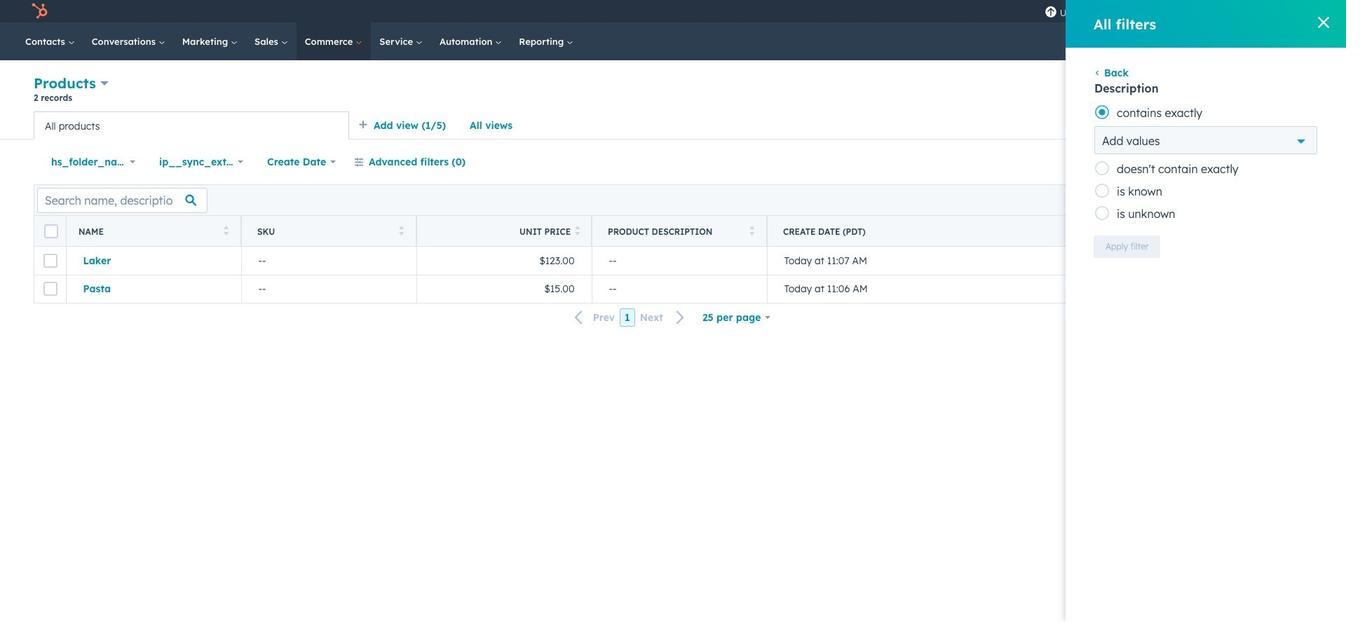 Task type: locate. For each thing, give the bounding box(es) containing it.
0 horizontal spatial press to sort. image
[[575, 225, 580, 235]]

press to sort. image
[[575, 225, 580, 235], [749, 225, 755, 235]]

banner
[[34, 73, 1313, 111]]

1 press to sort. image from the left
[[223, 225, 229, 235]]

1 horizontal spatial press to sort. image
[[749, 225, 755, 235]]

menu
[[1038, 0, 1330, 22]]

0 horizontal spatial press to sort. image
[[223, 225, 229, 235]]

4 press to sort. element from the left
[[749, 225, 755, 237]]

2 press to sort. image from the left
[[399, 225, 404, 235]]

2 press to sort. image from the left
[[749, 225, 755, 235]]

1 horizontal spatial press to sort. image
[[399, 225, 404, 235]]

press to sort. element
[[223, 225, 229, 237], [399, 225, 404, 237], [575, 225, 580, 237], [749, 225, 755, 237]]

1 press to sort. image from the left
[[575, 225, 580, 235]]

press to sort. image for 2nd press to sort. element from right
[[575, 225, 580, 235]]

press to sort. image for 4th press to sort. element from left
[[749, 225, 755, 235]]

1 press to sort. element from the left
[[223, 225, 229, 237]]

press to sort. image
[[223, 225, 229, 235], [399, 225, 404, 235]]



Task type: describe. For each thing, give the bounding box(es) containing it.
Search name, description, or SKU search field
[[37, 188, 208, 213]]

pagination navigation
[[566, 308, 693, 327]]

jacob simon image
[[1246, 5, 1259, 18]]

Search HubSpot search field
[[1139, 29, 1297, 53]]

marketplaces image
[[1140, 6, 1153, 19]]

press to sort. image for first press to sort. element from left
[[223, 225, 229, 235]]

2 press to sort. element from the left
[[399, 225, 404, 237]]

3 press to sort. element from the left
[[575, 225, 580, 237]]

close image
[[1318, 17, 1330, 28]]

press to sort. image for 2nd press to sort. element
[[399, 225, 404, 235]]



Task type: vqa. For each thing, say whether or not it's contained in the screenshot.
3rd the Press to sort. element from right Press to sort. icon
no



